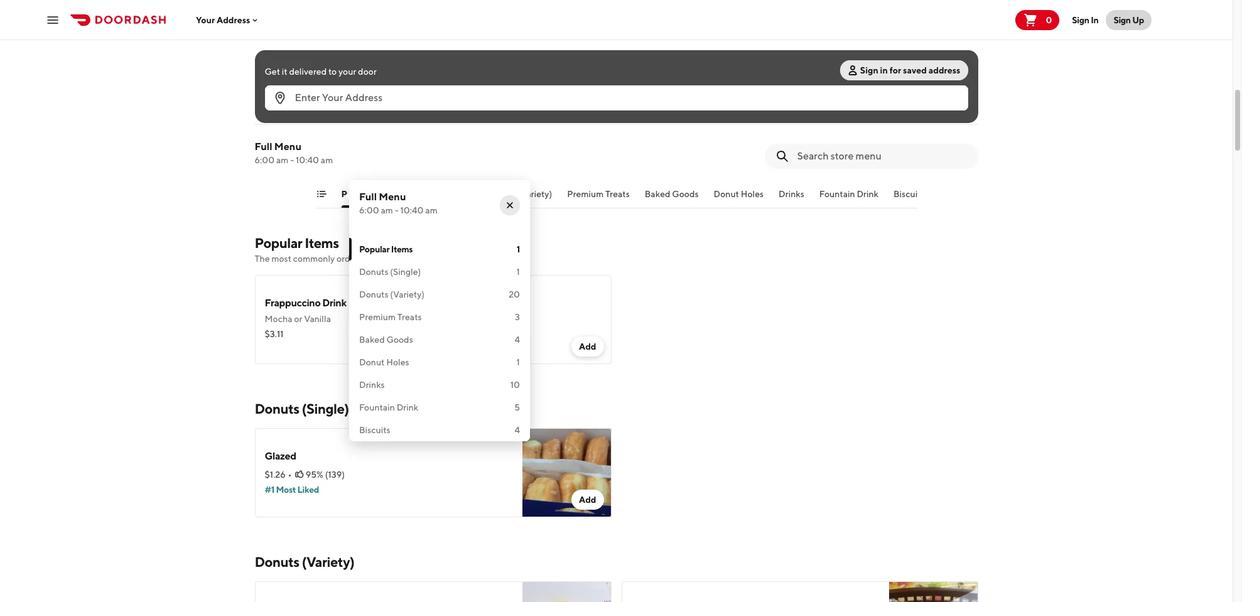 Task type: vqa. For each thing, say whether or not it's contained in the screenshot.
The 95%
yes



Task type: locate. For each thing, give the bounding box(es) containing it.
view
[[604, 576, 627, 588]]

donuts inside button
[[487, 189, 516, 199]]

from
[[438, 254, 456, 264]]

fountain drink
[[819, 189, 879, 199], [359, 403, 418, 413]]

premium inside button
[[567, 189, 604, 199]]

10:40
[[296, 155, 319, 165], [400, 205, 424, 215]]

1 horizontal spatial donuts (single)
[[359, 267, 421, 277]]

drinks
[[779, 189, 804, 199], [359, 380, 385, 390]]

1 vertical spatial full
[[359, 191, 377, 203]]

glazed holes
[[509, 51, 568, 63]]

0 vertical spatial menu
[[274, 141, 301, 153]]

1 vertical spatial premium treats
[[359, 312, 422, 322]]

10:40 up and
[[400, 205, 424, 215]]

1 horizontal spatial this
[[458, 254, 473, 264]]

0 horizontal spatial sign
[[860, 65, 878, 75]]

items left from
[[391, 244, 413, 254]]

donut holes
[[714, 189, 764, 199], [359, 357, 409, 367]]

1 horizontal spatial menu
[[379, 191, 406, 203]]

4 down 5
[[515, 425, 520, 435]]

sign for sign up
[[1114, 15, 1131, 25]]

0 vertical spatial treats
[[605, 189, 630, 199]]

glazed for #1 most liked
[[265, 450, 296, 462]]

2 vertical spatial drink
[[397, 403, 418, 413]]

(139)
[[323, 66, 343, 76], [325, 470, 345, 480]]

menu inside button
[[629, 576, 656, 588]]

fountain
[[819, 189, 855, 199], [359, 403, 395, 413]]

0 horizontal spatial baked
[[359, 335, 385, 345]]

1 vertical spatial 10:40
[[400, 205, 424, 215]]

1 vertical spatial treats
[[397, 312, 422, 322]]

4 for baked goods
[[515, 335, 520, 345]]

people
[[280, 86, 308, 96]]

1 horizontal spatial 10:40
[[400, 205, 424, 215]]

0 horizontal spatial donuts (variety)
[[255, 554, 354, 570]]

1 vertical spatial donuts (variety)
[[359, 290, 425, 300]]

sign up link
[[1106, 10, 1152, 30]]

donut holes left drinks button
[[714, 189, 764, 199]]

full menu 6:00 am - 10:40 am
[[255, 141, 333, 165], [359, 191, 437, 215]]

1 vertical spatial donut
[[359, 357, 385, 367]]

baked
[[645, 189, 670, 199], [359, 335, 385, 345]]

popular items left from
[[359, 244, 413, 254]]

0 vertical spatial add button
[[571, 337, 604, 357]]

2 1 from the top
[[517, 267, 520, 277]]

2 horizontal spatial (variety)
[[518, 189, 552, 199]]

95% (139)
[[304, 66, 343, 76], [306, 470, 345, 480]]

this
[[377, 86, 392, 96], [458, 254, 473, 264]]

1 vertical spatial this
[[458, 254, 473, 264]]

the
[[255, 254, 270, 264]]

$1.26 up 226
[[263, 66, 284, 76]]

0 vertical spatial add
[[579, 342, 596, 352]]

full right show menu categories icon
[[359, 191, 377, 203]]

1 vertical spatial menu
[[379, 191, 406, 203]]

-
[[290, 155, 294, 165], [395, 205, 399, 215]]

1 horizontal spatial donut
[[714, 189, 739, 199]]

1 add from the top
[[579, 342, 596, 352]]

6:00
[[255, 155, 275, 165], [359, 205, 379, 215]]

0 vertical spatial ordered
[[344, 86, 376, 96]]

2 horizontal spatial holes
[[741, 189, 764, 199]]

glazed
[[263, 51, 294, 63], [509, 51, 541, 63], [265, 450, 296, 462]]

view menu button
[[578, 570, 664, 595]]

1
[[517, 244, 520, 254], [517, 267, 520, 277], [517, 357, 520, 367]]

your address
[[196, 15, 250, 25]]

• right "get"
[[285, 66, 289, 76]]

0 horizontal spatial donuts (single)
[[255, 401, 349, 417]]

1 vertical spatial goods
[[387, 335, 413, 345]]

1 up 20
[[517, 267, 520, 277]]

treats down and
[[397, 312, 422, 322]]

donut
[[714, 189, 739, 199], [359, 357, 385, 367]]

0 vertical spatial full
[[255, 141, 272, 153]]

1 horizontal spatial fountain
[[819, 189, 855, 199]]

ordered down door
[[344, 86, 376, 96]]

0 vertical spatial drinks
[[779, 189, 804, 199]]

4 down "3"
[[515, 335, 520, 345]]

am
[[276, 155, 288, 165], [321, 155, 333, 165], [381, 205, 393, 215], [425, 205, 437, 215]]

1 vertical spatial add button
[[571, 490, 604, 510]]

menu up popular items the most commonly ordered items and dishes from this store
[[379, 191, 406, 203]]

donut inside button
[[714, 189, 739, 199]]

sign in link
[[1065, 7, 1106, 32]]

0 vertical spatial $1.26 •
[[263, 66, 289, 76]]

glazed image
[[522, 428, 611, 517]]

0 vertical spatial 6:00
[[255, 155, 275, 165]]

1 horizontal spatial -
[[395, 205, 399, 215]]

3 1 from the top
[[517, 357, 520, 367]]

0 horizontal spatial 10:40
[[296, 155, 319, 165]]

menu down people
[[274, 141, 301, 153]]

1 vertical spatial 4
[[515, 425, 520, 435]]

0 vertical spatial donut
[[714, 189, 739, 199]]

1 vertical spatial fountain
[[359, 403, 395, 413]]

0 vertical spatial premium
[[567, 189, 604, 199]]

1 horizontal spatial baked
[[645, 189, 670, 199]]

address
[[929, 65, 961, 75]]

chocolate image
[[522, 582, 611, 602]]

holes
[[542, 51, 568, 63], [741, 189, 764, 199], [386, 357, 409, 367]]

0 vertical spatial fountain drink
[[819, 189, 879, 199]]

popular up most
[[255, 235, 302, 251]]

0 vertical spatial goods
[[672, 189, 699, 199]]

0 vertical spatial fountain
[[819, 189, 855, 199]]

address
[[217, 15, 250, 25]]

baked goods
[[645, 189, 699, 199], [359, 335, 413, 345]]

1 horizontal spatial holes
[[542, 51, 568, 63]]

(single)
[[390, 267, 421, 277], [302, 401, 349, 417]]

1 up 10
[[517, 357, 520, 367]]

0 horizontal spatial -
[[290, 155, 294, 165]]

donuts
[[487, 189, 516, 199], [359, 267, 388, 277], [359, 290, 388, 300], [255, 401, 299, 417], [255, 554, 299, 570]]

menu
[[274, 141, 301, 153], [379, 191, 406, 203], [629, 576, 656, 588]]

most
[[272, 254, 291, 264]]

1 horizontal spatial drink
[[397, 403, 418, 413]]

1 vertical spatial 95%
[[306, 470, 323, 480]]

0 vertical spatial full menu 6:00 am - 10:40 am
[[255, 141, 333, 165]]

or
[[294, 314, 302, 324]]

sprinkle image
[[889, 582, 978, 602]]

drink inside button
[[857, 189, 879, 199]]

$1.26 •
[[263, 66, 289, 76], [265, 470, 292, 480]]

1 4 from the top
[[515, 335, 520, 345]]

1 horizontal spatial drinks
[[779, 189, 804, 199]]

1 horizontal spatial baked goods
[[645, 189, 699, 199]]

1 1 from the top
[[517, 244, 520, 254]]

your address button
[[196, 15, 260, 25]]

popular left and
[[359, 244, 390, 254]]

delivered
[[289, 67, 327, 77]]

1 right store
[[517, 244, 520, 254]]

95% left to
[[304, 66, 321, 76]]

and
[[394, 254, 409, 264]]

1 for popular items
[[517, 244, 520, 254]]

1 horizontal spatial fountain drink
[[819, 189, 879, 199]]

premium
[[567, 189, 604, 199], [359, 312, 396, 322]]

4
[[515, 335, 520, 345], [515, 425, 520, 435]]

0 vertical spatial 10:40
[[296, 155, 319, 165]]

0 horizontal spatial donut
[[359, 357, 385, 367]]

treats
[[605, 189, 630, 199], [397, 312, 422, 322]]

sign
[[1072, 15, 1089, 25], [1114, 15, 1131, 25], [860, 65, 878, 75]]

full
[[255, 141, 272, 153], [359, 191, 377, 203]]

10
[[510, 380, 520, 390]]

$1.26 up the #1
[[265, 470, 286, 480]]

2 add from the top
[[579, 495, 596, 505]]

0 horizontal spatial biscuits
[[359, 425, 390, 435]]

in
[[880, 65, 888, 75]]

recently
[[309, 86, 342, 96]]

for
[[890, 65, 901, 75]]

get it delivered to your door
[[265, 67, 377, 77]]

1 vertical spatial (single)
[[302, 401, 349, 417]]

2 4 from the top
[[515, 425, 520, 435]]

0 horizontal spatial (variety)
[[302, 554, 354, 570]]

0 horizontal spatial full
[[255, 141, 272, 153]]

2 vertical spatial donuts (variety)
[[255, 554, 354, 570]]

2 horizontal spatial drink
[[857, 189, 879, 199]]

•
[[285, 66, 289, 76], [288, 470, 292, 480]]

frappuccino
[[265, 297, 321, 309]]

2 horizontal spatial sign
[[1114, 15, 1131, 25]]

0 horizontal spatial premium
[[359, 312, 396, 322]]

treats left baked goods button on the right top
[[605, 189, 630, 199]]

1 horizontal spatial sign
[[1072, 15, 1089, 25]]

view menu
[[604, 576, 656, 588]]

it
[[282, 67, 287, 77]]

0 vertical spatial 4
[[515, 335, 520, 345]]

$1.26 • up the most
[[265, 470, 292, 480]]

ordered left items
[[337, 254, 368, 264]]

$1.26 • up 226
[[263, 66, 289, 76]]

$1.26
[[263, 66, 284, 76], [265, 470, 286, 480]]

full down 226
[[255, 141, 272, 153]]

popular
[[341, 189, 372, 199], [255, 235, 302, 251], [359, 244, 390, 254]]

premium treats
[[567, 189, 630, 199], [359, 312, 422, 322]]

donuts (variety)
[[487, 189, 552, 199], [359, 290, 425, 300], [255, 554, 354, 570]]

(variety) inside button
[[518, 189, 552, 199]]

sign for sign in
[[1072, 15, 1089, 25]]

items up popular items the most commonly ordered items and dishes from this store
[[373, 189, 395, 199]]

1 vertical spatial $1.26 •
[[265, 470, 292, 480]]

0 vertical spatial donut holes
[[714, 189, 764, 199]]

20
[[509, 290, 520, 300]]

0 horizontal spatial fountain drink
[[359, 403, 418, 413]]

popular right show menu categories icon
[[341, 189, 372, 199]]

95% (139) up recently in the left of the page
[[304, 66, 343, 76]]

• up #1 most liked
[[288, 470, 292, 480]]

full menu 6:00 am - 10:40 am up show menu categories icon
[[255, 141, 333, 165]]

(variety)
[[518, 189, 552, 199], [390, 290, 425, 300], [302, 554, 354, 570]]

most
[[276, 485, 296, 495]]

1 vertical spatial ordered
[[337, 254, 368, 264]]

2 vertical spatial menu
[[629, 576, 656, 588]]

popular items the most commonly ordered items and dishes from this store
[[255, 235, 494, 264]]

1 horizontal spatial (variety)
[[390, 290, 425, 300]]

0 horizontal spatial baked goods
[[359, 335, 413, 345]]

menu right view
[[629, 576, 656, 588]]

1 vertical spatial full menu 6:00 am - 10:40 am
[[359, 191, 437, 215]]

this right from
[[458, 254, 473, 264]]

10:40 up show menu categories icon
[[296, 155, 319, 165]]

95% up the liked
[[306, 470, 323, 480]]

1 horizontal spatial treats
[[605, 189, 630, 199]]

chocolate
[[755, 51, 801, 63]]

95%
[[304, 66, 321, 76], [306, 470, 323, 480]]

store
[[474, 254, 494, 264]]

goods
[[672, 189, 699, 199], [387, 335, 413, 345]]

Enter Your Address text field
[[295, 91, 961, 105]]

items
[[373, 189, 395, 199], [305, 235, 339, 251], [391, 244, 413, 254]]

2 horizontal spatial menu
[[629, 576, 656, 588]]

Item Search search field
[[797, 149, 968, 163]]

0 horizontal spatial menu
[[274, 141, 301, 153]]

1 for donut holes
[[517, 357, 520, 367]]

items inside popular items the most commonly ordered items and dishes from this store
[[305, 235, 339, 251]]

drink
[[857, 189, 879, 199], [322, 297, 346, 309], [397, 403, 418, 413]]

this left item
[[377, 86, 392, 96]]

0 horizontal spatial goods
[[387, 335, 413, 345]]

biscuits
[[894, 189, 925, 199], [359, 425, 390, 435]]

1 horizontal spatial donuts (variety)
[[359, 290, 425, 300]]

popular items right show menu categories icon
[[341, 189, 395, 199]]

sign for sign in for saved address
[[860, 65, 878, 75]]

popular items
[[341, 189, 395, 199], [359, 244, 413, 254]]

1 horizontal spatial biscuits
[[894, 189, 925, 199]]

1 for donuts (single)
[[517, 267, 520, 277]]

0 vertical spatial (variety)
[[518, 189, 552, 199]]

95% (139) up the liked
[[306, 470, 345, 480]]

items up "commonly"
[[305, 235, 339, 251]]

mocha
[[265, 314, 292, 324]]

full menu 6:00 am - 10:40 am up popular items the most commonly ordered items and dishes from this store
[[359, 191, 437, 215]]

add
[[579, 342, 596, 352], [579, 495, 596, 505]]

dishes
[[410, 254, 436, 264]]

ordered
[[344, 86, 376, 96], [337, 254, 368, 264]]

get
[[265, 67, 280, 77]]

donut holes down frappuccino drink mocha or vanilla $3.11 add
[[359, 357, 409, 367]]



Task type: describe. For each thing, give the bounding box(es) containing it.
show menu categories image
[[316, 189, 326, 199]]

frappuccino drink mocha or vanilla $3.11 add
[[265, 297, 596, 352]]

0 vertical spatial popular items
[[341, 189, 395, 199]]

226 people recently ordered this item
[[263, 86, 412, 96]]

treats inside button
[[605, 189, 630, 199]]

1 vertical spatial donut holes
[[359, 357, 409, 367]]

1 vertical spatial baked goods
[[359, 335, 413, 345]]

226
[[263, 86, 278, 96]]

1 vertical spatial •
[[288, 470, 292, 480]]

1 horizontal spatial full
[[359, 191, 377, 203]]

this inside popular items the most commonly ordered items and dishes from this store
[[458, 254, 473, 264]]

chocolate button
[[748, 0, 980, 105]]

1 vertical spatial $1.26
[[265, 470, 286, 480]]

1 vertical spatial holes
[[741, 189, 764, 199]]

0 horizontal spatial drinks
[[359, 380, 385, 390]]

items
[[370, 254, 392, 264]]

0 vertical spatial biscuits
[[894, 189, 925, 199]]

door
[[358, 67, 377, 77]]

goods inside button
[[672, 189, 699, 199]]

1 add button from the top
[[571, 337, 604, 357]]

0 vertical spatial -
[[290, 155, 294, 165]]

glazed holes button
[[501, 0, 734, 105]]

baked goods button
[[645, 188, 699, 208]]

premium treats button
[[567, 188, 630, 208]]

biscuits button
[[894, 188, 925, 208]]

0 vertical spatial holes
[[542, 51, 568, 63]]

item
[[394, 86, 412, 96]]

$3.11
[[265, 329, 284, 339]]

1 horizontal spatial (single)
[[390, 267, 421, 277]]

0 vertical spatial 95%
[[304, 66, 321, 76]]

1 horizontal spatial premium treats
[[567, 189, 630, 199]]

sign up
[[1114, 15, 1144, 25]]

your
[[338, 67, 356, 77]]

5
[[514, 403, 520, 413]]

2 horizontal spatial donuts (variety)
[[487, 189, 552, 199]]

0 horizontal spatial premium treats
[[359, 312, 422, 322]]

0 button
[[1016, 10, 1060, 30]]

0 horizontal spatial (single)
[[302, 401, 349, 417]]

0 vertical spatial 95% (139)
[[304, 66, 343, 76]]

to
[[328, 67, 337, 77]]

0 horizontal spatial 6:00
[[255, 155, 275, 165]]

open menu image
[[45, 12, 60, 27]]

1 vertical spatial popular items
[[359, 244, 413, 254]]

saved
[[903, 65, 927, 75]]

0 vertical spatial (139)
[[323, 66, 343, 76]]

0 vertical spatial $1.26
[[263, 66, 284, 76]]

1 vertical spatial donuts (single)
[[255, 401, 349, 417]]

0 vertical spatial •
[[285, 66, 289, 76]]

close menu navigation image
[[505, 200, 515, 210]]

liked
[[297, 485, 319, 495]]

1 vertical spatial (variety)
[[390, 290, 425, 300]]

up
[[1132, 15, 1144, 25]]

vanilla
[[304, 314, 331, 324]]

fountain drink button
[[819, 188, 879, 208]]

fountain inside button
[[819, 189, 855, 199]]

sign in for saved address
[[860, 65, 961, 75]]

ordered inside popular items the most commonly ordered items and dishes from this store
[[337, 254, 368, 264]]

glazed inside "glazed holes" button
[[509, 51, 541, 63]]

0 horizontal spatial fountain
[[359, 403, 395, 413]]

drinks button
[[779, 188, 804, 208]]

0 horizontal spatial holes
[[386, 357, 409, 367]]

2 vertical spatial (variety)
[[302, 554, 354, 570]]

4 for biscuits
[[515, 425, 520, 435]]

1 vertical spatial baked
[[359, 335, 385, 345]]

1 vertical spatial -
[[395, 205, 399, 215]]

2 add button from the top
[[571, 490, 604, 510]]

0
[[1046, 15, 1052, 25]]

1 vertical spatial 95% (139)
[[306, 470, 345, 480]]

sign in for saved address link
[[840, 60, 968, 80]]

0 vertical spatial this
[[377, 86, 392, 96]]

1 horizontal spatial donut holes
[[714, 189, 764, 199]]

commonly
[[293, 254, 335, 264]]

3
[[515, 312, 520, 322]]

drink inside frappuccino drink mocha or vanilla $3.11 add
[[322, 297, 346, 309]]

0 horizontal spatial treats
[[397, 312, 422, 322]]

sign in
[[1072, 15, 1099, 25]]

donuts (variety) button
[[487, 188, 552, 208]]

1 vertical spatial fountain drink
[[359, 403, 418, 413]]

#1 most liked
[[265, 485, 319, 495]]

your
[[196, 15, 215, 25]]

add inside frappuccino drink mocha or vanilla $3.11 add
[[579, 342, 596, 352]]

0 horizontal spatial full menu 6:00 am - 10:40 am
[[255, 141, 333, 165]]

baked inside button
[[645, 189, 670, 199]]

popular inside popular items the most commonly ordered items and dishes from this store
[[255, 235, 302, 251]]

1 horizontal spatial 6:00
[[359, 205, 379, 215]]

0 vertical spatial donuts (single)
[[359, 267, 421, 277]]

donut holes button
[[714, 188, 764, 208]]

1 horizontal spatial full menu 6:00 am - 10:40 am
[[359, 191, 437, 215]]

in
[[1091, 15, 1099, 25]]

glazed for 226 people recently ordered this item
[[263, 51, 294, 63]]

#1
[[265, 485, 274, 495]]

1 vertical spatial (139)
[[325, 470, 345, 480]]



